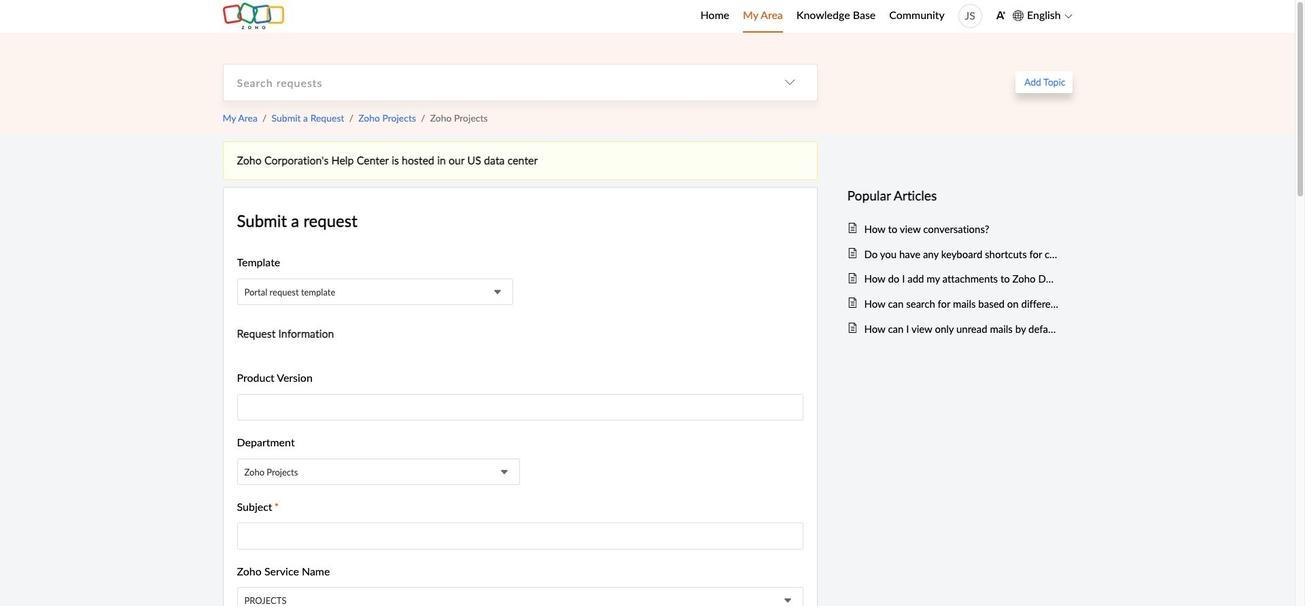 Task type: describe. For each thing, give the bounding box(es) containing it.
choose category image
[[784, 77, 795, 88]]

choose category element
[[762, 64, 817, 100]]



Task type: vqa. For each thing, say whether or not it's contained in the screenshot.
"Search requests" field
yes



Task type: locate. For each thing, give the bounding box(es) containing it.
user preference element
[[996, 6, 1006, 27]]

choose languages element
[[1013, 7, 1072, 24]]

Search requests  field
[[223, 64, 762, 100]]

heading
[[847, 185, 1059, 206]]

user preference image
[[996, 10, 1006, 20]]



